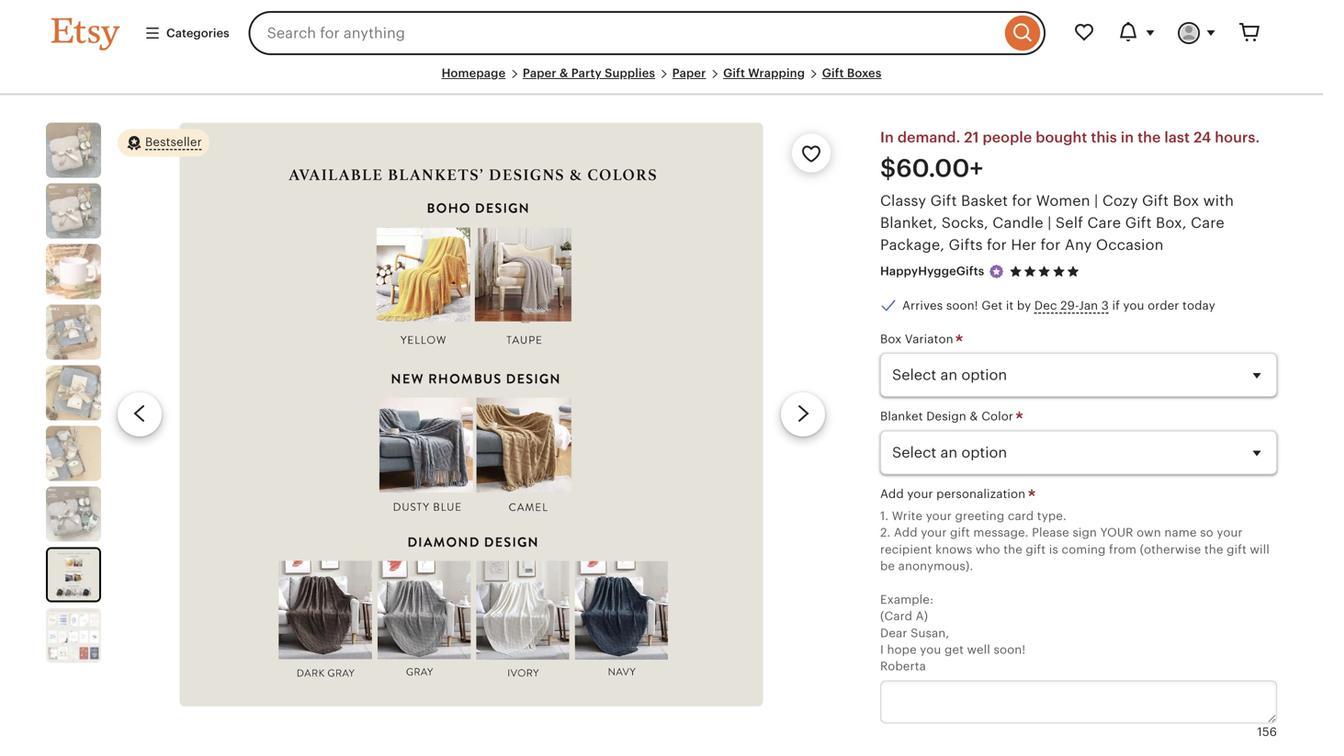 Task type: describe. For each thing, give the bounding box(es) containing it.
gift up box,
[[1143, 193, 1169, 209]]

cozy
[[1103, 193, 1139, 209]]

occasion
[[1096, 237, 1164, 253]]

example: (card a) dear susan, i hope you get well soon! roberta
[[881, 593, 1026, 673]]

29-
[[1061, 299, 1079, 313]]

soon! get
[[947, 299, 1003, 313]]

your down add your personalization
[[926, 509, 952, 523]]

24
[[1194, 129, 1212, 146]]

classy gift basket for women cozy gift box with blanket image 3 image
[[46, 244, 101, 299]]

susan,
[[911, 626, 950, 640]]

gift up occasion
[[1126, 215, 1152, 231]]

the inside in demand. 21 people bought this in the last 24 hours. $60.00+
[[1138, 129, 1161, 146]]

write
[[892, 509, 923, 523]]

happyhyggegifts
[[881, 264, 985, 278]]

blanket,
[[881, 215, 938, 231]]

please
[[1032, 526, 1070, 540]]

happyhyggegifts link
[[881, 264, 985, 278]]

(otherwise
[[1140, 543, 1202, 556]]

in
[[1121, 129, 1134, 146]]

demand.
[[898, 129, 961, 146]]

menu bar containing homepage
[[51, 66, 1272, 95]]

gift left 'wrapping'
[[723, 66, 745, 80]]

21
[[965, 129, 979, 146]]

1 horizontal spatial for
[[1013, 193, 1033, 209]]

so
[[1201, 526, 1214, 540]]

gift wrapping
[[723, 66, 805, 80]]

your up knows
[[921, 526, 947, 540]]

0 horizontal spatial |
[[1048, 215, 1052, 231]]

if
[[1113, 299, 1120, 313]]

from
[[1110, 543, 1137, 556]]

classy gift basket for women | cozy gift box with blanket, socks, candle | self care gift box, care package, gifts for her for any occasion
[[881, 193, 1235, 253]]

gift boxes link
[[822, 66, 882, 80]]

star_seller image
[[988, 264, 1005, 280]]

classy gift basket for women cozy gift box with blanket image 4 image
[[46, 305, 101, 360]]

1 horizontal spatial &
[[970, 410, 979, 423]]

(card
[[881, 610, 913, 623]]

today
[[1183, 299, 1216, 313]]

variaton
[[905, 332, 954, 346]]

a)
[[916, 610, 929, 623]]

$60.00+
[[881, 155, 984, 182]]

self
[[1056, 215, 1084, 231]]

add your personalization
[[881, 487, 1029, 501]]

bestseller button
[[118, 128, 209, 158]]

knows
[[936, 543, 973, 556]]

sign
[[1073, 526, 1098, 540]]

1 care from the left
[[1088, 215, 1122, 231]]

it
[[1006, 299, 1014, 313]]

dear
[[881, 626, 908, 640]]

boxes
[[847, 66, 882, 80]]

classy gift basket for women cozy gift box with blanket image 5 image
[[46, 365, 101, 421]]

dec
[[1035, 299, 1058, 313]]

hope
[[887, 643, 917, 657]]

basket
[[962, 193, 1009, 209]]

gift left boxes
[[822, 66, 844, 80]]

gift wrapping link
[[723, 66, 805, 80]]

name
[[1165, 526, 1197, 540]]

greeting
[[956, 509, 1005, 523]]

2 horizontal spatial for
[[1041, 237, 1061, 253]]

paper & party supplies link
[[523, 66, 655, 80]]

classy
[[881, 193, 927, 209]]

women
[[1037, 193, 1091, 209]]

paper for paper & party supplies
[[523, 66, 557, 80]]

0 horizontal spatial the
[[1004, 543, 1023, 556]]

classy gift basket for women cozy gift box with blanket image 7 image
[[46, 487, 101, 542]]

in demand. 21 people bought this in the last 24 hours. $60.00+
[[881, 129, 1260, 182]]

2 horizontal spatial the
[[1205, 543, 1224, 556]]

wrapping
[[748, 66, 805, 80]]

0 vertical spatial &
[[560, 66, 568, 80]]

box variaton
[[881, 332, 957, 346]]

blanket design & color
[[881, 410, 1017, 423]]

3
[[1102, 299, 1109, 313]]

Search for anything text field
[[249, 11, 1001, 55]]

hours.
[[1215, 129, 1260, 146]]

paper & party supplies
[[523, 66, 655, 80]]

classy gift basket for women cozy gift box with blanket image 6 image
[[46, 426, 101, 481]]

be
[[881, 559, 895, 573]]

categories
[[166, 26, 229, 40]]

roberta
[[881, 660, 927, 673]]



Task type: locate. For each thing, give the bounding box(es) containing it.
gift left will
[[1227, 543, 1247, 556]]

0 horizontal spatial &
[[560, 66, 568, 80]]

bestseller
[[145, 135, 202, 149]]

add up recipient
[[894, 526, 918, 540]]

candle
[[993, 215, 1044, 231]]

1 horizontal spatial |
[[1095, 193, 1099, 209]]

order
[[1148, 299, 1180, 313]]

1 horizontal spatial care
[[1191, 215, 1225, 231]]

categories banner
[[18, 0, 1305, 66]]

for up candle
[[1013, 193, 1033, 209]]

1 horizontal spatial gift
[[1026, 543, 1046, 556]]

box up box,
[[1173, 193, 1200, 209]]

coming
[[1062, 543, 1106, 556]]

the right in
[[1138, 129, 1161, 146]]

care down 'with'
[[1191, 215, 1225, 231]]

people
[[983, 129, 1033, 146]]

0 vertical spatial box
[[1173, 193, 1200, 209]]

you right if
[[1124, 299, 1145, 313]]

last
[[1165, 129, 1190, 146]]

your up write
[[908, 487, 934, 501]]

2 paper from the left
[[673, 66, 706, 80]]

classy gift basket for women cozy gift box with blanket image 9 image
[[46, 608, 101, 663]]

the down message.
[[1004, 543, 1023, 556]]

1 horizontal spatial paper
[[673, 66, 706, 80]]

box,
[[1156, 215, 1187, 231]]

the down so
[[1205, 543, 1224, 556]]

| left cozy
[[1095, 193, 1099, 209]]

who
[[976, 543, 1001, 556]]

menu bar
[[51, 66, 1272, 95]]

1.
[[881, 509, 889, 523]]

none search field inside categories banner
[[249, 11, 1046, 55]]

paper link
[[673, 66, 706, 80]]

gift
[[723, 66, 745, 80], [822, 66, 844, 80], [931, 193, 957, 209], [1143, 193, 1169, 209], [1126, 215, 1152, 231]]

1 horizontal spatial you
[[1124, 299, 1145, 313]]

2 horizontal spatial gift
[[1227, 543, 1247, 556]]

2 care from the left
[[1191, 215, 1225, 231]]

arrives
[[903, 299, 943, 313]]

with
[[1204, 193, 1235, 209]]

example:
[[881, 593, 934, 607]]

1 horizontal spatial box
[[1173, 193, 1200, 209]]

Add your personalization text field
[[881, 681, 1278, 724]]

paper right supplies
[[673, 66, 706, 80]]

by
[[1017, 299, 1032, 313]]

i
[[881, 643, 884, 657]]

1 vertical spatial you
[[920, 643, 942, 657]]

None search field
[[249, 11, 1046, 55]]

& left color
[[970, 410, 979, 423]]

box inside classy gift basket for women | cozy gift box with blanket, socks, candle | self care gift box, care package, gifts for her for any occasion
[[1173, 193, 1200, 209]]

personalization
[[937, 487, 1026, 501]]

recipient
[[881, 543, 933, 556]]

gift up knows
[[951, 526, 971, 540]]

care down cozy
[[1088, 215, 1122, 231]]

box left variaton
[[881, 332, 902, 346]]

soon!
[[994, 643, 1026, 657]]

for right her
[[1041, 237, 1061, 253]]

homepage
[[442, 66, 506, 80]]

message.
[[974, 526, 1029, 540]]

design
[[927, 410, 967, 423]]

you down susan,
[[920, 643, 942, 657]]

you inside example: (card a) dear susan, i hope you get well soon! roberta
[[920, 643, 942, 657]]

1 vertical spatial &
[[970, 410, 979, 423]]

any
[[1065, 237, 1092, 253]]

0 horizontal spatial care
[[1088, 215, 1122, 231]]

color
[[982, 410, 1014, 423]]

box
[[1173, 193, 1200, 209], [881, 332, 902, 346]]

this
[[1091, 129, 1118, 146]]

1 horizontal spatial the
[[1138, 129, 1161, 146]]

will
[[1251, 543, 1270, 556]]

1. write your greeting card type. 2. add your gift message. please sign your own name so your recipient knows who the gift is coming from (otherwise the gift will be anonymous).
[[881, 509, 1270, 573]]

0 horizontal spatial you
[[920, 643, 942, 657]]

your
[[1101, 526, 1134, 540]]

gift
[[951, 526, 971, 540], [1026, 543, 1046, 556], [1227, 543, 1247, 556]]

package,
[[881, 237, 945, 253]]

0 vertical spatial |
[[1095, 193, 1099, 209]]

& left party
[[560, 66, 568, 80]]

paper left party
[[523, 66, 557, 80]]

classy gift basket for women cozy gift box with blanket image 2 image
[[46, 183, 101, 239]]

for
[[1013, 193, 1033, 209], [987, 237, 1007, 253], [1041, 237, 1061, 253]]

arrives soon! get it by dec 29-jan 3 if you order today
[[903, 299, 1216, 313]]

classy gift basket for women cozy gift box with blanket image 1 image
[[46, 123, 101, 178]]

classy gift basket for women cozy gift box with blanket image 8 image
[[180, 123, 763, 707], [48, 549, 99, 601]]

add
[[881, 487, 904, 501], [894, 526, 918, 540]]

add up 1.
[[881, 487, 904, 501]]

homepage link
[[442, 66, 506, 80]]

your right so
[[1217, 526, 1243, 540]]

card
[[1008, 509, 1034, 523]]

1 paper from the left
[[523, 66, 557, 80]]

socks,
[[942, 215, 989, 231]]

categories button
[[131, 16, 243, 50]]

add inside 1. write your greeting card type. 2. add your gift message. please sign your own name so your recipient knows who the gift is coming from (otherwise the gift will be anonymous).
[[894, 526, 918, 540]]

0 horizontal spatial gift
[[951, 526, 971, 540]]

type.
[[1038, 509, 1067, 523]]

party
[[571, 66, 602, 80]]

1 vertical spatial box
[[881, 332, 902, 346]]

0 vertical spatial you
[[1124, 299, 1145, 313]]

paper for paper link at the top right
[[673, 66, 706, 80]]

care
[[1088, 215, 1122, 231], [1191, 215, 1225, 231]]

the
[[1138, 129, 1161, 146], [1004, 543, 1023, 556], [1205, 543, 1224, 556]]

1 horizontal spatial classy gift basket for women cozy gift box with blanket image 8 image
[[180, 123, 763, 707]]

1 vertical spatial |
[[1048, 215, 1052, 231]]

her
[[1011, 237, 1037, 253]]

anonymous).
[[899, 559, 974, 573]]

is
[[1050, 543, 1059, 556]]

bought
[[1036, 129, 1088, 146]]

0 horizontal spatial box
[[881, 332, 902, 346]]

blanket
[[881, 410, 923, 423]]

gift boxes
[[822, 66, 882, 80]]

for up star_seller icon
[[987, 237, 1007, 253]]

0 horizontal spatial for
[[987, 237, 1007, 253]]

gift up socks,
[[931, 193, 957, 209]]

gift left "is"
[[1026, 543, 1046, 556]]

get
[[945, 643, 964, 657]]

| left self
[[1048, 215, 1052, 231]]

0 horizontal spatial paper
[[523, 66, 557, 80]]

jan
[[1079, 299, 1099, 313]]

1 vertical spatial add
[[894, 526, 918, 540]]

0 vertical spatial add
[[881, 487, 904, 501]]

0 horizontal spatial classy gift basket for women cozy gift box with blanket image 8 image
[[48, 549, 99, 601]]

supplies
[[605, 66, 655, 80]]

your
[[908, 487, 934, 501], [926, 509, 952, 523], [921, 526, 947, 540], [1217, 526, 1243, 540]]

own
[[1137, 526, 1162, 540]]

2.
[[881, 526, 891, 540]]

gifts
[[949, 237, 983, 253]]

in
[[881, 129, 894, 146]]

you
[[1124, 299, 1145, 313], [920, 643, 942, 657]]

well
[[968, 643, 991, 657]]



Task type: vqa. For each thing, say whether or not it's contained in the screenshot.
Gifts
yes



